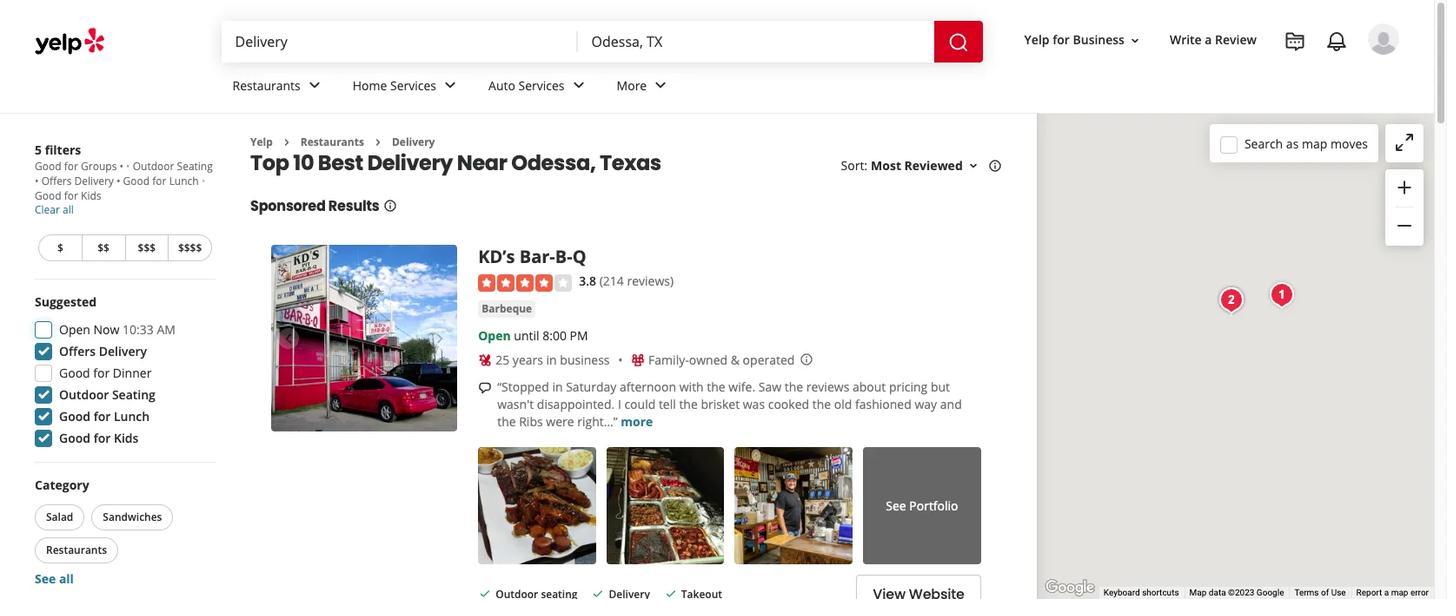 Task type: vqa. For each thing, say whether or not it's contained in the screenshot.
the 3.9 star rating image
no



Task type: describe. For each thing, give the bounding box(es) containing it.
the down with
[[679, 396, 698, 413]]

top 10 best delivery near odessa, texas
[[250, 149, 661, 178]]

all inside group
[[59, 571, 74, 588]]

were
[[546, 414, 574, 430]]

search
[[1245, 135, 1283, 152]]

map for error
[[1391, 589, 1409, 598]]

afternoon
[[620, 379, 676, 395]]

as
[[1286, 135, 1299, 152]]

zoom out image
[[1394, 216, 1415, 237]]

i
[[618, 396, 621, 413]]

review
[[1215, 32, 1257, 48]]

kids inside group
[[114, 430, 138, 447]]

24 chevron down v2 image for restaurants
[[304, 75, 325, 96]]

see for see portfolio
[[886, 498, 906, 514]]

terms
[[1295, 589, 1319, 598]]

$$$
[[138, 241, 156, 256]]

3.8
[[579, 273, 596, 290]]

pm
[[570, 328, 588, 344]]

in inside "stopped in saturday afternoon with the wife. saw the reviews about pricing but wasn't disappointed. i could tell the brisket was cooked the old fashioned way and the ribs were right…"
[[552, 379, 563, 395]]

bar-
[[520, 245, 555, 269]]

0 vertical spatial restaurants link
[[219, 63, 339, 113]]

lunch inside 5 filters good for groups • • outdoor seating • offers delivery • good for lunch • good for kids clear all
[[169, 174, 199, 189]]

near
[[457, 149, 507, 178]]

keyboard shortcuts button
[[1104, 588, 1179, 600]]

for right 'groups'
[[152, 174, 166, 189]]

sandwiches button
[[92, 505, 173, 531]]

"stopped
[[497, 379, 549, 395]]

of
[[1321, 589, 1329, 598]]

the up brisket
[[707, 379, 726, 395]]

map region
[[912, 0, 1447, 600]]

seating inside group
[[112, 387, 155, 403]]

good for dinner
[[59, 365, 152, 382]]

delivery up 16 info v2 icon
[[367, 149, 453, 178]]

open for open now 10:33 am
[[59, 322, 90, 338]]

outdoor inside 5 filters good for groups • • outdoor seating • offers delivery • good for lunch • good for kids clear all
[[133, 159, 174, 174]]

24 chevron down v2 image for home services
[[440, 75, 461, 96]]

suggested
[[35, 294, 97, 310]]

am
[[157, 322, 176, 338]]

groups
[[81, 159, 117, 174]]

Near text field
[[592, 32, 920, 51]]

map
[[1190, 589, 1207, 598]]

portfolio
[[909, 498, 958, 514]]

home services
[[353, 77, 436, 94]]

16 chevron right v2 image for delivery
[[371, 135, 385, 149]]

moves
[[1331, 135, 1368, 152]]

old
[[834, 396, 852, 413]]

3 16 checkmark v2 image from the left
[[664, 587, 678, 600]]

16 family owned v2 image
[[631, 353, 645, 367]]

the up cooked
[[785, 379, 803, 395]]

previous image
[[278, 328, 299, 349]]

search image
[[948, 32, 969, 53]]

open until 8:00 pm
[[478, 328, 588, 344]]

8:00
[[543, 328, 567, 344]]

1 16 checkmark v2 image from the left
[[478, 587, 492, 600]]

reviews
[[806, 379, 849, 395]]

barbeque button
[[478, 301, 536, 318]]

most reviewed button
[[871, 158, 980, 174]]

16 chevron down v2 image
[[1128, 34, 1142, 48]]

auto services
[[489, 77, 565, 94]]

$$$$ button
[[168, 235, 212, 262]]

offers inside group
[[59, 343, 96, 360]]

none field find
[[235, 32, 564, 51]]

offers inside 5 filters good for groups • • outdoor seating • offers delivery • good for lunch • good for kids clear all
[[41, 174, 72, 189]]

top
[[250, 149, 289, 178]]

business
[[1073, 32, 1125, 48]]

kd's
[[478, 245, 515, 269]]

kids inside 5 filters good for groups • • outdoor seating • offers delivery • good for lunch • good for kids clear all
[[81, 189, 101, 203]]

16 years in business v2 image
[[478, 353, 492, 367]]

auto services link
[[475, 63, 603, 113]]

google image
[[1041, 577, 1098, 600]]

most
[[871, 158, 901, 174]]

more link
[[603, 63, 685, 113]]

2 16 checkmark v2 image from the left
[[591, 587, 605, 600]]

16 info v2 image
[[988, 159, 1002, 173]]

map for moves
[[1302, 135, 1328, 152]]

see for see all
[[35, 571, 56, 588]]

report a map error
[[1356, 589, 1429, 598]]

none field near
[[592, 32, 920, 51]]

0 vertical spatial in
[[546, 352, 557, 368]]

sort: most reviewed
[[841, 158, 963, 174]]

home services link
[[339, 63, 475, 113]]

for down filters
[[64, 159, 78, 174]]

ribs
[[519, 414, 543, 430]]

group containing suggested
[[30, 294, 216, 453]]

more link
[[621, 414, 653, 430]]

family-
[[649, 352, 689, 368]]

a for write
[[1205, 32, 1212, 48]]

16 info v2 image
[[383, 199, 397, 213]]

home
[[353, 77, 387, 94]]

b-
[[555, 245, 573, 269]]

mcalister's deli image
[[1215, 283, 1249, 318]]

outdoor seating
[[59, 387, 155, 403]]

write a review
[[1170, 32, 1257, 48]]

&
[[731, 352, 740, 368]]

years
[[513, 352, 543, 368]]

cooked
[[768, 396, 809, 413]]

16 chevron right v2 image for restaurants
[[280, 135, 294, 149]]

dinner
[[113, 365, 152, 382]]

16 speech v2 image
[[478, 381, 492, 395]]

restaurants button
[[35, 538, 118, 564]]

10
[[293, 149, 314, 178]]

results
[[328, 197, 379, 217]]

wasn't
[[497, 396, 534, 413]]

write a review link
[[1163, 25, 1264, 56]]

could
[[624, 396, 656, 413]]

use
[[1331, 589, 1346, 598]]

services for auto services
[[519, 77, 565, 94]]

projects image
[[1285, 31, 1306, 52]]

"stopped in saturday afternoon with the wife. saw the reviews about pricing but wasn't disappointed. i could tell the brisket was cooked the old fashioned way and the ribs were right…"
[[497, 379, 962, 430]]

24 chevron down v2 image for auto services
[[568, 75, 589, 96]]

for down offers delivery
[[93, 365, 110, 382]]

slideshow element
[[271, 245, 457, 432]]

(214
[[599, 273, 624, 290]]

texas
[[600, 149, 661, 178]]



Task type: locate. For each thing, give the bounding box(es) containing it.
way
[[915, 396, 937, 413]]

1 horizontal spatial 16 checkmark v2 image
[[591, 587, 605, 600]]

was
[[743, 396, 765, 413]]

see left portfolio
[[886, 498, 906, 514]]

0 horizontal spatial yelp
[[250, 135, 273, 150]]

16 chevron right v2 image
[[280, 135, 294, 149], [371, 135, 385, 149]]

2 vertical spatial group
[[31, 477, 216, 588]]

outdoor inside group
[[59, 387, 109, 403]]

1 horizontal spatial none field
[[592, 32, 920, 51]]

in up disappointed.
[[552, 379, 563, 395]]

0 horizontal spatial 24 chevron down v2 image
[[440, 75, 461, 96]]

0 horizontal spatial 16 checkmark v2 image
[[478, 587, 492, 600]]

none field up business categories 'element'
[[592, 32, 920, 51]]

filters
[[45, 142, 81, 158]]

offers delivery
[[59, 343, 147, 360]]

for down good for lunch
[[94, 430, 111, 447]]

a for report
[[1384, 589, 1389, 598]]

for inside yelp for business button
[[1053, 32, 1070, 48]]

1 none field from the left
[[235, 32, 564, 51]]

24 chevron down v2 image
[[440, 75, 461, 96], [650, 75, 671, 96]]

user actions element
[[1011, 22, 1424, 129]]

services right auto
[[519, 77, 565, 94]]

0 horizontal spatial open
[[59, 322, 90, 338]]

yelp inside button
[[1024, 32, 1050, 48]]

for right clear
[[64, 189, 78, 203]]

2 services from the left
[[519, 77, 565, 94]]

delivery link
[[392, 135, 435, 150]]

1 24 chevron down v2 image from the left
[[440, 75, 461, 96]]

family-owned & operated
[[649, 352, 795, 368]]

1 vertical spatial a
[[1384, 589, 1389, 598]]

None search field
[[221, 21, 986, 63]]

kd's bar-b-q
[[478, 245, 586, 269]]

2 none field from the left
[[592, 32, 920, 51]]

operated
[[743, 352, 795, 368]]

1 horizontal spatial 16 chevron right v2 image
[[371, 135, 385, 149]]

1 vertical spatial kids
[[114, 430, 138, 447]]

data
[[1209, 589, 1226, 598]]

1 vertical spatial restaurants link
[[301, 135, 364, 150]]

notifications image
[[1326, 31, 1347, 52]]

restaurants up yelp link
[[233, 77, 301, 94]]

a right write
[[1205, 32, 1212, 48]]

0 vertical spatial lunch
[[169, 174, 199, 189]]

open up 25
[[478, 328, 511, 344]]

24 chevron down v2 image for more
[[650, 75, 671, 96]]

24 chevron down v2 image right more
[[650, 75, 671, 96]]

reviews)
[[627, 273, 674, 290]]

services right home
[[390, 77, 436, 94]]

error
[[1411, 589, 1429, 598]]

yelp for business
[[1024, 32, 1125, 48]]

0 horizontal spatial see
[[35, 571, 56, 588]]

for up 'good for kids'
[[94, 409, 111, 425]]

next image
[[430, 328, 450, 349]]

restaurants inside business categories 'element'
[[233, 77, 301, 94]]

1 16 chevron right v2 image from the left
[[280, 135, 294, 149]]

disappointed.
[[537, 396, 615, 413]]

1 vertical spatial yelp
[[250, 135, 273, 150]]

offers up clear all link
[[41, 174, 72, 189]]

1 horizontal spatial yelp
[[1024, 32, 1050, 48]]

a inside write a review 'link'
[[1205, 32, 1212, 48]]

see portfolio link
[[863, 447, 981, 565]]

2 horizontal spatial 16 checkmark v2 image
[[664, 587, 678, 600]]

lunch down outdoor seating on the bottom left of page
[[114, 409, 150, 425]]

see
[[886, 498, 906, 514], [35, 571, 56, 588]]

yelp left business at the top right of page
[[1024, 32, 1050, 48]]

1 horizontal spatial services
[[519, 77, 565, 94]]

barbeque
[[482, 301, 532, 316]]

1 vertical spatial all
[[59, 571, 74, 588]]

3.8 (214 reviews)
[[579, 273, 674, 290]]

0 horizontal spatial map
[[1302, 135, 1328, 152]]

16 chevron right v2 image right yelp link
[[280, 135, 294, 149]]

1 vertical spatial seating
[[112, 387, 155, 403]]

group
[[1386, 169, 1424, 246], [30, 294, 216, 453], [31, 477, 216, 588]]

5 filters good for groups • • outdoor seating • offers delivery • good for lunch • good for kids clear all
[[35, 142, 213, 217]]

24 chevron down v2 image left home
[[304, 75, 325, 96]]

0 horizontal spatial services
[[390, 77, 436, 94]]

odessa,
[[511, 149, 596, 178]]

©2023
[[1228, 589, 1255, 598]]

restaurants link up yelp link
[[219, 63, 339, 113]]

restaurants up see all button
[[46, 543, 107, 558]]

sponsored results
[[250, 197, 379, 217]]

0 vertical spatial see
[[886, 498, 906, 514]]

24 chevron down v2 image left auto
[[440, 75, 461, 96]]

delivery down home services link
[[392, 135, 435, 150]]

delivery down filters
[[74, 174, 114, 189]]

all right clear
[[63, 203, 74, 217]]

sandwiches
[[103, 510, 162, 525]]

outdoor right 'groups'
[[133, 159, 174, 174]]

0 vertical spatial offers
[[41, 174, 72, 189]]

restaurants
[[233, 77, 301, 94], [301, 135, 364, 150], [46, 543, 107, 558]]

1 vertical spatial restaurants
[[301, 135, 364, 150]]

business categories element
[[219, 63, 1399, 113]]

0 horizontal spatial 16 chevron right v2 image
[[280, 135, 294, 149]]

services for home services
[[390, 77, 436, 94]]

24 chevron down v2 image inside 'auto services' link
[[568, 75, 589, 96]]

report a map error link
[[1356, 589, 1429, 598]]

outdoor
[[133, 159, 174, 174], [59, 387, 109, 403]]

fashioned
[[855, 396, 912, 413]]

0 vertical spatial yelp
[[1024, 32, 1050, 48]]

see down restaurants button
[[35, 571, 56, 588]]

1 horizontal spatial seating
[[177, 159, 213, 174]]

restaurants inside restaurants button
[[46, 543, 107, 558]]

kids down good for lunch
[[114, 430, 138, 447]]

lunch inside group
[[114, 409, 150, 425]]

but
[[931, 379, 950, 395]]

none field up home services
[[235, 32, 564, 51]]

map
[[1302, 135, 1328, 152], [1391, 589, 1409, 598]]

$$ button
[[81, 235, 125, 262]]

brisket
[[701, 396, 740, 413]]

0 vertical spatial seating
[[177, 159, 213, 174]]

good
[[35, 159, 61, 174], [123, 174, 150, 189], [35, 189, 61, 203], [59, 365, 90, 382], [59, 409, 90, 425], [59, 430, 90, 447]]

16 checkmark v2 image
[[478, 587, 492, 600], [591, 587, 605, 600], [664, 587, 678, 600]]

for left business at the top right of page
[[1053, 32, 1070, 48]]

kd's bar-b-q image
[[271, 245, 457, 432]]

terms of use
[[1295, 589, 1346, 598]]

$$$ button
[[125, 235, 168, 262]]

expand map image
[[1394, 132, 1415, 153]]

report
[[1356, 589, 1382, 598]]

24 chevron down v2 image right auto services
[[568, 75, 589, 96]]

1 vertical spatial outdoor
[[59, 387, 109, 403]]

open inside group
[[59, 322, 90, 338]]

category
[[35, 477, 89, 494]]

24 chevron down v2 image inside more link
[[650, 75, 671, 96]]

0 vertical spatial outdoor
[[133, 159, 174, 174]]

1 vertical spatial group
[[30, 294, 216, 453]]

24 chevron down v2 image inside home services link
[[440, 75, 461, 96]]

a
[[1205, 32, 1212, 48], [1384, 589, 1389, 598]]

in
[[546, 352, 557, 368], [552, 379, 563, 395]]

2 24 chevron down v2 image from the left
[[650, 75, 671, 96]]

1 horizontal spatial see
[[886, 498, 906, 514]]

yelp left 10
[[250, 135, 273, 150]]

seating
[[177, 159, 213, 174], [112, 387, 155, 403]]

1 horizontal spatial 24 chevron down v2 image
[[568, 75, 589, 96]]

barbeque link
[[478, 301, 536, 318]]

group containing category
[[31, 477, 216, 588]]

open for open until 8:00 pm
[[478, 328, 511, 344]]

delivery
[[392, 135, 435, 150], [367, 149, 453, 178], [74, 174, 114, 189], [99, 343, 147, 360]]

outdoor up good for lunch
[[59, 387, 109, 403]]

clear all link
[[35, 203, 74, 217]]

seating left the top
[[177, 159, 213, 174]]

open now 10:33 am
[[59, 322, 176, 338]]

1 24 chevron down v2 image from the left
[[304, 75, 325, 96]]

0 horizontal spatial none field
[[235, 32, 564, 51]]

yelp link
[[250, 135, 273, 150]]

3.8 star rating image
[[478, 275, 572, 292]]

auto
[[489, 77, 515, 94]]

1 horizontal spatial a
[[1384, 589, 1389, 598]]

1 vertical spatial see
[[35, 571, 56, 588]]

1 vertical spatial offers
[[59, 343, 96, 360]]

all
[[63, 203, 74, 217], [59, 571, 74, 588]]

0 horizontal spatial outdoor
[[59, 387, 109, 403]]

lunch up $$$$
[[169, 174, 199, 189]]

1 horizontal spatial outdoor
[[133, 159, 174, 174]]

0 horizontal spatial seating
[[112, 387, 155, 403]]

restaurants link right the top
[[301, 135, 364, 150]]

sort:
[[841, 158, 868, 174]]

1 horizontal spatial map
[[1391, 589, 1409, 598]]

wife.
[[729, 379, 755, 395]]

Find text field
[[235, 32, 564, 51]]

1 vertical spatial lunch
[[114, 409, 150, 425]]

seating down dinner
[[112, 387, 155, 403]]

with
[[679, 379, 704, 395]]

terms of use link
[[1295, 589, 1346, 598]]

1 horizontal spatial kids
[[114, 430, 138, 447]]

0 horizontal spatial a
[[1205, 32, 1212, 48]]

until
[[514, 328, 539, 344]]

info icon image
[[800, 353, 814, 367], [800, 353, 814, 367]]

yelp for yelp for business
[[1024, 32, 1050, 48]]

good for kids
[[59, 430, 138, 447]]

yelp for yelp link
[[250, 135, 273, 150]]

24 chevron down v2 image
[[304, 75, 325, 96], [568, 75, 589, 96]]

delivery inside group
[[99, 343, 147, 360]]

business
[[560, 352, 610, 368]]

lunch
[[169, 174, 199, 189], [114, 409, 150, 425]]

1 services from the left
[[390, 77, 436, 94]]

25 years in business
[[496, 352, 610, 368]]

2 16 chevron right v2 image from the left
[[371, 135, 385, 149]]

yelp for business button
[[1017, 25, 1149, 56]]

pricing
[[889, 379, 928, 395]]

the down reviews
[[812, 396, 831, 413]]

the down wasn't
[[497, 414, 516, 430]]

write
[[1170, 32, 1202, 48]]

offers up good for dinner
[[59, 343, 96, 360]]

best
[[318, 149, 363, 178]]

1 horizontal spatial lunch
[[169, 174, 199, 189]]

1 vertical spatial in
[[552, 379, 563, 395]]

$
[[57, 241, 63, 256]]

0 horizontal spatial kids
[[81, 189, 101, 203]]

mcalister's deli image
[[1215, 283, 1249, 318]]

now
[[93, 322, 119, 338]]

delivery inside 5 filters good for groups • • outdoor seating • offers delivery • good for lunch • good for kids clear all
[[74, 174, 114, 189]]

1 horizontal spatial 24 chevron down v2 image
[[650, 75, 671, 96]]

and
[[940, 396, 962, 413]]

zoom in image
[[1394, 177, 1415, 198]]

2 24 chevron down v2 image from the left
[[568, 75, 589, 96]]

a right report
[[1384, 589, 1389, 598]]

saw
[[759, 379, 782, 395]]

open down the suggested
[[59, 322, 90, 338]]

1 vertical spatial map
[[1391, 589, 1409, 598]]

None field
[[235, 32, 564, 51], [592, 32, 920, 51]]

16 chevron right v2 image left delivery link
[[371, 135, 385, 149]]

0 vertical spatial all
[[63, 203, 74, 217]]

0 vertical spatial map
[[1302, 135, 1328, 152]]

sponsored
[[250, 197, 326, 217]]

the
[[707, 379, 726, 395], [785, 379, 803, 395], [679, 396, 698, 413], [812, 396, 831, 413], [497, 414, 516, 430]]

restaurants link
[[219, 63, 339, 113], [301, 135, 364, 150]]

2 vertical spatial restaurants
[[46, 543, 107, 558]]

seating inside 5 filters good for groups • • outdoor seating • offers delivery • good for lunch • good for kids clear all
[[177, 159, 213, 174]]

salad button
[[35, 505, 85, 531]]

map data ©2023 google
[[1190, 589, 1284, 598]]

•
[[119, 159, 123, 174], [126, 159, 130, 174], [35, 174, 39, 189], [116, 174, 120, 189], [201, 174, 205, 189]]

1 horizontal spatial open
[[478, 328, 511, 344]]

0 vertical spatial kids
[[81, 189, 101, 203]]

delivery down the open now 10:33 am
[[99, 343, 147, 360]]

teak & charlie's jersey girl pizza image
[[1265, 278, 1300, 312]]

all down restaurants button
[[59, 571, 74, 588]]

restaurants right the top
[[301, 135, 364, 150]]

0 vertical spatial a
[[1205, 32, 1212, 48]]

map right the as on the top of page
[[1302, 135, 1328, 152]]

kids down 'groups'
[[81, 189, 101, 203]]

see all
[[35, 571, 74, 588]]

offers
[[41, 174, 72, 189], [59, 343, 96, 360]]

all inside 5 filters good for groups • • outdoor seating • offers delivery • good for lunch • good for kids clear all
[[63, 203, 74, 217]]

5
[[35, 142, 42, 158]]

see portfolio
[[886, 498, 958, 514]]

0 vertical spatial restaurants
[[233, 77, 301, 94]]

0 vertical spatial group
[[1386, 169, 1424, 246]]

0 horizontal spatial lunch
[[114, 409, 150, 425]]

more
[[617, 77, 647, 94]]

0 horizontal spatial 24 chevron down v2 image
[[304, 75, 325, 96]]

in right years
[[546, 352, 557, 368]]

map left error
[[1391, 589, 1409, 598]]

good for lunch
[[59, 409, 150, 425]]

saturday
[[566, 379, 617, 395]]

10:33
[[123, 322, 154, 338]]



